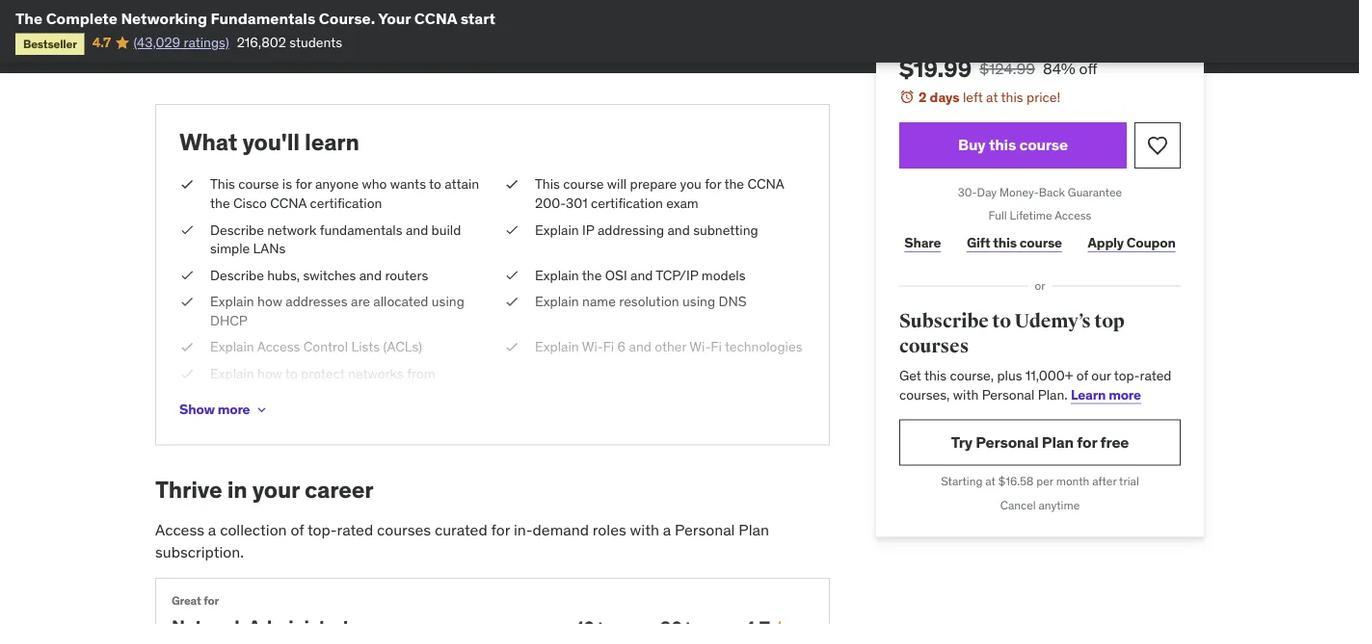 Task type: vqa. For each thing, say whether or not it's contained in the screenshot.
GO
no



Task type: describe. For each thing, give the bounding box(es) containing it.
coupon
[[1127, 234, 1176, 252]]

xsmall image for explain the osi and tcp/ip models
[[504, 266, 520, 285]]

with inside get this course, plus 11,000+ of our top-rated courses, with personal plan.
[[953, 386, 979, 404]]

6
[[618, 339, 626, 356]]

allocated
[[373, 293, 428, 310]]

guarantee
[[1068, 184, 1122, 199]]

you
[[680, 176, 702, 193]]

to inside subscribe to udemy's top courses
[[992, 310, 1011, 334]]

anyone
[[315, 176, 359, 193]]

gift this course link
[[962, 224, 1067, 263]]

11/2023
[[261, 16, 310, 33]]

of inside access a collection of top-rated courses curated for in-demand roles with a personal plan subscription.
[[291, 520, 304, 540]]

starting at $16.58 per month after trial cancel anytime
[[941, 475, 1139, 513]]

kali
[[307, 384, 330, 401]]

anytime
[[1039, 498, 1080, 513]]

xsmall image for this course will prepare you for the ccna 200-301 certification exam
[[504, 175, 520, 194]]

lans
[[253, 240, 286, 257]]

your
[[378, 8, 411, 28]]

(acls)
[[383, 339, 422, 356]]

addressing
[[598, 221, 664, 238]]

courses inside access a collection of top-rated courses curated for in-demand roles with a personal plan subscription.
[[377, 520, 431, 540]]

roles
[[593, 520, 626, 540]]

switches
[[303, 267, 356, 284]]

hubs,
[[267, 267, 300, 284]]

2 fi from the left
[[711, 339, 722, 356]]

certification inside 'this course will prepare you for the ccna 200-301 certification exam'
[[591, 194, 663, 212]]

off
[[1079, 59, 1098, 78]]

rated inside get this course, plus 11,000+ of our top-rated courses, with personal plan.
[[1140, 367, 1172, 385]]

who
[[362, 176, 387, 193]]

this course will prepare you for the ccna 200-301 certification exam
[[535, 176, 784, 212]]

for inside 'this course will prepare you for the ccna 200-301 certification exam'
[[705, 176, 721, 193]]

explain for explain how addresses are allocated using dhcp
[[210, 293, 254, 310]]

get
[[899, 367, 922, 385]]

to inside "this course is for anyone who wants to attain the cisco ccna certification"
[[429, 176, 441, 193]]

start
[[461, 8, 495, 28]]

career
[[305, 476, 374, 505]]

apply
[[1088, 234, 1124, 252]]

ccna inside 'this course will prepare you for the ccna 200-301 certification exam'
[[748, 176, 784, 193]]

networking
[[121, 8, 207, 28]]

$16.58
[[999, 475, 1034, 489]]

xsmall image for explain wi-fi 6 and other wi-fi technologies
[[504, 338, 520, 357]]

english for english
[[349, 16, 393, 33]]

for inside 'link'
[[1077, 433, 1097, 453]]

wants
[[390, 176, 426, 193]]

attain
[[445, 176, 479, 193]]

technologies
[[725, 339, 803, 356]]

84%
[[1043, 59, 1076, 78]]

xsmall image for last updated 11/2023
[[155, 18, 171, 33]]

courses inside subscribe to udemy's top courses
[[899, 335, 969, 359]]

great for
[[172, 594, 219, 609]]

[auto], arabic
[[480, 16, 561, 33]]

after
[[1093, 475, 1117, 489]]

0 vertical spatial at
[[986, 88, 998, 106]]

show more
[[179, 401, 250, 419]]

subscribe
[[899, 310, 989, 334]]

simple
[[210, 240, 250, 257]]

thrive in your career element
[[155, 476, 830, 625]]

for inside access a collection of top-rated courses curated for in-demand roles with a personal plan subscription.
[[491, 520, 510, 540]]

money-
[[1000, 184, 1039, 199]]

top
[[1094, 310, 1125, 334]]

explain for explain the osi and tcp/ip models
[[535, 267, 579, 284]]

explain for explain wi-fi 6 and other wi-fi technologies
[[535, 339, 579, 356]]

network
[[267, 221, 316, 238]]

subscribe to udemy's top courses
[[899, 310, 1125, 359]]

thrive in your career
[[155, 476, 374, 505]]

per
[[1037, 475, 1054, 489]]

explain ip addressing and subnetting
[[535, 221, 758, 238]]

this for get
[[925, 367, 947, 385]]

ratings)
[[184, 34, 229, 51]]

this for gift
[[993, 234, 1017, 252]]

course language image
[[326, 18, 341, 33]]

alarm image
[[899, 89, 915, 104]]

price!
[[1027, 88, 1061, 106]]

as
[[290, 384, 304, 401]]

explain how to protect networks from attacks such as kali linux hacks
[[210, 365, 435, 401]]

xsmall image for explain ip addressing and subnetting
[[504, 221, 520, 239]]

certification inside "this course is for anyone who wants to attain the cisco ccna certification"
[[310, 194, 382, 212]]

for inside "this course is for anyone who wants to attain the cisco ccna certification"
[[295, 176, 312, 193]]

xsmall image inside "show more" button
[[254, 403, 269, 418]]

personal inside 'link'
[[976, 433, 1039, 453]]

11,000+
[[1026, 367, 1073, 385]]

english [auto], arabic [auto]
[[432, 16, 601, 33]]

buy
[[958, 135, 986, 155]]

demand
[[533, 520, 589, 540]]

xsmall image for describe network fundamentals and build simple lans
[[179, 221, 195, 239]]

personal inside get this course, plus 11,000+ of our top-rated courses, with personal plan.
[[982, 386, 1035, 404]]

ip
[[582, 221, 594, 238]]

2 wi- from the left
[[690, 339, 711, 356]]

what
[[179, 127, 237, 156]]

fundamentals
[[211, 8, 316, 28]]

plan inside access a collection of top-rated courses curated for in-demand roles with a personal plan subscription.
[[739, 520, 769, 540]]

in-
[[514, 520, 533, 540]]

in
[[227, 476, 247, 505]]

wishlist image
[[1146, 134, 1169, 157]]

attacks
[[210, 384, 255, 401]]

2 vertical spatial the
[[582, 267, 602, 284]]

protect
[[301, 365, 345, 383]]

2
[[919, 88, 927, 106]]

(43,029 ratings)
[[134, 34, 229, 51]]

this for this course is for anyone who wants to attain the cisco ccna certification
[[210, 176, 235, 193]]

to inside explain how to protect networks from attacks such as kali linux hacks
[[285, 365, 298, 383]]

share
[[905, 234, 941, 252]]

explain name resolution using dns
[[535, 293, 747, 310]]

small image
[[770, 619, 789, 625]]

your
[[252, 476, 300, 505]]

describe for describe hubs, switches and routers
[[210, 267, 264, 284]]

216,802 students
[[237, 34, 342, 51]]

build
[[432, 221, 461, 238]]

explain for explain name resolution using dns
[[535, 293, 579, 310]]

students
[[289, 34, 342, 51]]

this down $124.99
[[1001, 88, 1024, 106]]

xsmall image for explain how addresses are allocated using dhcp
[[179, 293, 195, 312]]

starting
[[941, 475, 983, 489]]

describe hubs, switches and routers
[[210, 267, 428, 284]]

xsmall image for this course is for anyone who wants to attain the cisco ccna certification
[[179, 175, 195, 194]]

is
[[282, 176, 292, 193]]

are
[[351, 293, 370, 310]]

name
[[582, 293, 616, 310]]

curated
[[435, 520, 488, 540]]

last updated 11/2023
[[178, 16, 310, 33]]

learn more link
[[1071, 386, 1141, 404]]

show more button
[[179, 391, 269, 430]]



Task type: locate. For each thing, give the bounding box(es) containing it.
tab list
[[876, 0, 1049, 38]]

course,
[[950, 367, 994, 385]]

of left our
[[1077, 367, 1088, 385]]

or
[[1035, 279, 1046, 294]]

1 describe from the top
[[210, 221, 264, 238]]

and for build
[[406, 221, 428, 238]]

certification
[[310, 194, 382, 212], [591, 194, 663, 212]]

explain access control lists (acls)
[[210, 339, 422, 356]]

more right show on the left bottom
[[218, 401, 250, 419]]

0 horizontal spatial using
[[432, 293, 464, 310]]

1 vertical spatial courses
[[377, 520, 431, 540]]

0 horizontal spatial to
[[285, 365, 298, 383]]

apply coupon
[[1088, 234, 1176, 252]]

1 horizontal spatial of
[[1077, 367, 1088, 385]]

1 horizontal spatial certification
[[591, 194, 663, 212]]

for left in-
[[491, 520, 510, 540]]

cisco
[[233, 194, 267, 212]]

for right great
[[204, 594, 219, 609]]

explain left name
[[535, 293, 579, 310]]

certification down anyone
[[310, 194, 382, 212]]

1 certification from the left
[[310, 194, 382, 212]]

this inside get this course, plus 11,000+ of our top-rated courses, with personal plan.
[[925, 367, 947, 385]]

top- down career
[[307, 520, 337, 540]]

1 vertical spatial top-
[[307, 520, 337, 540]]

plan inside 'link'
[[1042, 433, 1074, 453]]

with
[[953, 386, 979, 404], [630, 520, 659, 540]]

how down hubs,
[[257, 293, 282, 310]]

fundamentals
[[320, 221, 403, 238]]

1 horizontal spatial to
[[429, 176, 441, 193]]

1 this from the left
[[210, 176, 235, 193]]

explain for explain ip addressing and subnetting
[[535, 221, 579, 238]]

1 vertical spatial ccna
[[748, 176, 784, 193]]

1 horizontal spatial with
[[953, 386, 979, 404]]

1 vertical spatial at
[[986, 475, 996, 489]]

this inside buy this course button
[[989, 135, 1016, 155]]

this inside "this course is for anyone who wants to attain the cisco ccna certification"
[[210, 176, 235, 193]]

more for learn more
[[1109, 386, 1141, 404]]

0 vertical spatial with
[[953, 386, 979, 404]]

the inside "this course is for anyone who wants to attain the cisco ccna certification"
[[210, 194, 230, 212]]

plan.
[[1038, 386, 1068, 404]]

rated
[[1140, 367, 1172, 385], [337, 520, 373, 540]]

ccna right your
[[414, 8, 457, 28]]

rated down career
[[337, 520, 373, 540]]

and down exam
[[668, 221, 690, 238]]

to left udemy's
[[992, 310, 1011, 334]]

0 horizontal spatial top-
[[307, 520, 337, 540]]

subscription.
[[155, 542, 244, 562]]

0 vertical spatial of
[[1077, 367, 1088, 385]]

explain left osi
[[535, 267, 579, 284]]

[auto]
[[564, 16, 601, 33]]

personal down plus
[[982, 386, 1035, 404]]

1 vertical spatial describe
[[210, 267, 264, 284]]

2 certification from the left
[[591, 194, 663, 212]]

to left attain
[[429, 176, 441, 193]]

1 vertical spatial access
[[257, 339, 300, 356]]

1 fi from the left
[[603, 339, 614, 356]]

ccna up subnetting
[[748, 176, 784, 193]]

0 vertical spatial the
[[724, 176, 744, 193]]

the
[[15, 8, 42, 28]]

1 horizontal spatial access
[[257, 339, 300, 356]]

0 horizontal spatial certification
[[310, 194, 382, 212]]

1 vertical spatial plan
[[739, 520, 769, 540]]

dhcp
[[210, 312, 248, 329]]

this right gift
[[993, 234, 1017, 252]]

0 vertical spatial access
[[1055, 208, 1092, 223]]

0 vertical spatial top-
[[1114, 367, 1140, 385]]

0 vertical spatial how
[[257, 293, 282, 310]]

course inside "this course is for anyone who wants to attain the cisco ccna certification"
[[238, 176, 279, 193]]

explain for explain how to protect networks from attacks such as kali linux hacks
[[210, 365, 254, 383]]

0 vertical spatial plan
[[1042, 433, 1074, 453]]

english
[[349, 16, 393, 33], [432, 16, 476, 33]]

0 vertical spatial describe
[[210, 221, 264, 238]]

for left free
[[1077, 433, 1097, 453]]

2 horizontal spatial access
[[1055, 208, 1092, 223]]

ccna down is
[[270, 194, 307, 212]]

access down back
[[1055, 208, 1092, 223]]

and for routers
[[359, 267, 382, 284]]

the right you
[[724, 176, 744, 193]]

0 horizontal spatial fi
[[603, 339, 614, 356]]

xsmall image for explain access control lists (acls)
[[179, 338, 195, 357]]

explain up attacks
[[210, 365, 254, 383]]

at right left
[[986, 88, 998, 106]]

wi- right other at the bottom
[[690, 339, 711, 356]]

at left $16.58
[[986, 475, 996, 489]]

the
[[724, 176, 744, 193], [210, 194, 230, 212], [582, 267, 602, 284]]

xsmall image
[[155, 18, 171, 33], [179, 175, 195, 194], [504, 175, 520, 194], [504, 221, 520, 239], [179, 266, 195, 285], [504, 266, 520, 285], [179, 338, 195, 357], [179, 365, 195, 384]]

of inside get this course, plus 11,000+ of our top-rated courses, with personal plan.
[[1077, 367, 1088, 385]]

1 horizontal spatial fi
[[711, 339, 722, 356]]

this for this course will prepare you for the ccna 200-301 certification exam
[[535, 176, 560, 193]]

top- right our
[[1114, 367, 1140, 385]]

course inside button
[[1019, 135, 1068, 155]]

1 vertical spatial how
[[257, 365, 282, 383]]

trial
[[1119, 475, 1139, 489]]

30-
[[958, 184, 977, 199]]

1 vertical spatial rated
[[337, 520, 373, 540]]

explain up dhcp
[[210, 293, 254, 310]]

courses,
[[899, 386, 950, 404]]

using right allocated
[[432, 293, 464, 310]]

dns
[[719, 293, 747, 310]]

access
[[1055, 208, 1092, 223], [257, 339, 300, 356], [155, 520, 204, 540]]

lifetime
[[1010, 208, 1052, 223]]

2 vertical spatial access
[[155, 520, 204, 540]]

2 horizontal spatial the
[[724, 176, 744, 193]]

will
[[607, 176, 627, 193]]

2 vertical spatial to
[[285, 365, 298, 383]]

english right closed captions image in the top of the page
[[432, 16, 476, 33]]

updated
[[208, 16, 258, 33]]

1 horizontal spatial this
[[535, 176, 560, 193]]

and up are
[[359, 267, 382, 284]]

show
[[179, 401, 215, 419]]

2 a from the left
[[663, 520, 671, 540]]

0 horizontal spatial rated
[[337, 520, 373, 540]]

2 vertical spatial ccna
[[270, 194, 307, 212]]

using inside the explain how addresses are allocated using dhcp
[[432, 293, 464, 310]]

explain left 6
[[535, 339, 579, 356]]

from
[[407, 365, 435, 383]]

2 this from the left
[[535, 176, 560, 193]]

with inside access a collection of top-rated courses curated for in-demand roles with a personal plan subscription.
[[630, 520, 659, 540]]

this inside 'this course will prepare you for the ccna 200-301 certification exam'
[[535, 176, 560, 193]]

of right collection
[[291, 520, 304, 540]]

for right is
[[295, 176, 312, 193]]

1 vertical spatial to
[[992, 310, 1011, 334]]

0 horizontal spatial english
[[349, 16, 393, 33]]

this for buy
[[989, 135, 1016, 155]]

course up cisco
[[238, 176, 279, 193]]

access up the such
[[257, 339, 300, 356]]

1 vertical spatial the
[[210, 194, 230, 212]]

1 vertical spatial personal
[[976, 433, 1039, 453]]

hacks
[[368, 384, 404, 401]]

2 horizontal spatial ccna
[[748, 176, 784, 193]]

rated up the learn more
[[1140, 367, 1172, 385]]

exam
[[666, 194, 699, 212]]

using left dns
[[683, 293, 715, 310]]

top- inside get this course, plus 11,000+ of our top-rated courses, with personal plan.
[[1114, 367, 1140, 385]]

models
[[702, 267, 746, 284]]

personal right roles at the bottom left of the page
[[675, 520, 735, 540]]

addresses
[[286, 293, 348, 310]]

share button
[[899, 224, 946, 263]]

more for show more
[[218, 401, 250, 419]]

more inside button
[[218, 401, 250, 419]]

english for english [auto], arabic [auto]
[[432, 16, 476, 33]]

0 horizontal spatial the
[[210, 194, 230, 212]]

bestseller
[[23, 36, 77, 51]]

xsmall image for describe hubs, switches and routers
[[179, 266, 195, 285]]

1 horizontal spatial courses
[[899, 335, 969, 359]]

2 describe from the top
[[210, 267, 264, 284]]

0 horizontal spatial wi-
[[582, 339, 603, 356]]

1 horizontal spatial rated
[[1140, 367, 1172, 385]]

(43,029
[[134, 34, 180, 51]]

the left osi
[[582, 267, 602, 284]]

1 horizontal spatial wi-
[[690, 339, 711, 356]]

courses down subscribe
[[899, 335, 969, 359]]

0 horizontal spatial a
[[208, 520, 216, 540]]

fi right other at the bottom
[[711, 339, 722, 356]]

0 horizontal spatial courses
[[377, 520, 431, 540]]

the inside 'this course will prepare you for the ccna 200-301 certification exam'
[[724, 176, 744, 193]]

how for to
[[257, 365, 282, 383]]

0 horizontal spatial access
[[155, 520, 204, 540]]

and left build
[[406, 221, 428, 238]]

try personal plan for free link
[[899, 420, 1181, 466]]

access inside access a collection of top-rated courses curated for in-demand roles with a personal plan subscription.
[[155, 520, 204, 540]]

1 wi- from the left
[[582, 339, 603, 356]]

0 vertical spatial ccna
[[414, 8, 457, 28]]

to up as at the bottom left of the page
[[285, 365, 298, 383]]

1 vertical spatial of
[[291, 520, 304, 540]]

certification down will
[[591, 194, 663, 212]]

of
[[1077, 367, 1088, 385], [291, 520, 304, 540]]

this
[[1001, 88, 1024, 106], [989, 135, 1016, 155], [993, 234, 1017, 252], [925, 367, 947, 385]]

explain for explain access control lists (acls)
[[210, 339, 254, 356]]

0 horizontal spatial more
[[218, 401, 250, 419]]

explain inside explain how to protect networks from attacks such as kali linux hacks
[[210, 365, 254, 383]]

1 horizontal spatial a
[[663, 520, 671, 540]]

access inside 30-day money-back guarantee full lifetime access
[[1055, 208, 1092, 223]]

and for subnetting
[[668, 221, 690, 238]]

1 horizontal spatial plan
[[1042, 433, 1074, 453]]

this up courses,
[[925, 367, 947, 385]]

subnetting
[[693, 221, 758, 238]]

with right roles at the bottom left of the page
[[630, 520, 659, 540]]

closed captions image
[[409, 17, 424, 33]]

0 horizontal spatial of
[[291, 520, 304, 540]]

course down lifetime
[[1020, 234, 1062, 252]]

$19.99 $124.99 84% off
[[899, 54, 1098, 83]]

explain inside the explain how addresses are allocated using dhcp
[[210, 293, 254, 310]]

plan
[[1042, 433, 1074, 453], [739, 520, 769, 540]]

4.7
[[92, 34, 111, 51]]

how inside explain how to protect networks from attacks such as kali linux hacks
[[257, 365, 282, 383]]

1 horizontal spatial top-
[[1114, 367, 1140, 385]]

how up the such
[[257, 365, 282, 383]]

this right buy
[[989, 135, 1016, 155]]

fi left 6
[[603, 339, 614, 356]]

left
[[963, 88, 983, 106]]

course up back
[[1019, 135, 1068, 155]]

rated inside access a collection of top-rated courses curated for in-demand roles with a personal plan subscription.
[[337, 520, 373, 540]]

buy this course button
[[899, 122, 1127, 169]]

resolution
[[619, 293, 679, 310]]

1 using from the left
[[432, 293, 464, 310]]

personal up $16.58
[[976, 433, 1039, 453]]

0 vertical spatial rated
[[1140, 367, 1172, 385]]

and right osi
[[631, 267, 653, 284]]

for right you
[[705, 176, 721, 193]]

this inside gift this course link
[[993, 234, 1017, 252]]

xsmall image for explain how to protect networks from attacks such as kali linux hacks
[[179, 365, 195, 384]]

free
[[1101, 433, 1129, 453]]

last
[[178, 16, 204, 33]]

and right 6
[[629, 339, 652, 356]]

0 horizontal spatial plan
[[739, 520, 769, 540]]

2 vertical spatial personal
[[675, 520, 735, 540]]

describe
[[210, 221, 264, 238], [210, 267, 264, 284]]

1 how from the top
[[257, 293, 282, 310]]

english right course language icon on the top of page
[[349, 16, 393, 33]]

describe network fundamentals and build simple lans
[[210, 221, 461, 257]]

1 vertical spatial with
[[630, 520, 659, 540]]

collection
[[220, 520, 287, 540]]

how inside the explain how addresses are allocated using dhcp
[[257, 293, 282, 310]]

0 horizontal spatial this
[[210, 176, 235, 193]]

1 a from the left
[[208, 520, 216, 540]]

course up 301
[[563, 176, 604, 193]]

month
[[1056, 475, 1090, 489]]

the left cisco
[[210, 194, 230, 212]]

a right roles at the bottom left of the page
[[663, 520, 671, 540]]

describe up simple
[[210, 221, 264, 238]]

1 horizontal spatial the
[[582, 267, 602, 284]]

how for addresses
[[257, 293, 282, 310]]

0 horizontal spatial with
[[630, 520, 659, 540]]

xsmall image for explain name resolution using dns
[[504, 293, 520, 312]]

2 using from the left
[[683, 293, 715, 310]]

access a collection of top-rated courses curated for in-demand roles with a personal plan subscription.
[[155, 520, 769, 562]]

describe for describe network fundamentals and build simple lans
[[210, 221, 264, 238]]

days
[[930, 88, 960, 106]]

ccna
[[414, 8, 457, 28], [748, 176, 784, 193], [270, 194, 307, 212]]

this up cisco
[[210, 176, 235, 193]]

0 vertical spatial courses
[[899, 335, 969, 359]]

describe inside describe network fundamentals and build simple lans
[[210, 221, 264, 238]]

$124.99
[[980, 59, 1035, 78]]

courses left curated
[[377, 520, 431, 540]]

what you'll learn
[[179, 127, 359, 156]]

and inside describe network fundamentals and build simple lans
[[406, 221, 428, 238]]

top- inside access a collection of top-rated courses curated for in-demand roles with a personal plan subscription.
[[307, 520, 337, 540]]

1 horizontal spatial using
[[683, 293, 715, 310]]

with down course,
[[953, 386, 979, 404]]

xsmall image
[[179, 221, 195, 239], [179, 293, 195, 312], [504, 293, 520, 312], [504, 338, 520, 357], [254, 403, 269, 418]]

2 horizontal spatial to
[[992, 310, 1011, 334]]

personal inside access a collection of top-rated courses curated for in-demand roles with a personal plan subscription.
[[675, 520, 735, 540]]

1 horizontal spatial more
[[1109, 386, 1141, 404]]

30-day money-back guarantee full lifetime access
[[958, 184, 1122, 223]]

2 how from the top
[[257, 365, 282, 383]]

control
[[303, 339, 348, 356]]

day
[[977, 184, 997, 199]]

explain down dhcp
[[210, 339, 254, 356]]

ccna inside "this course is for anyone who wants to attain the cisco ccna certification"
[[270, 194, 307, 212]]

and for tcp/ip
[[631, 267, 653, 284]]

0 vertical spatial personal
[[982, 386, 1035, 404]]

1 english from the left
[[349, 16, 393, 33]]

$19.99
[[899, 54, 972, 83]]

more down our
[[1109, 386, 1141, 404]]

1 horizontal spatial english
[[432, 16, 476, 33]]

gift
[[967, 234, 991, 252]]

access up subscription. at the bottom left of the page
[[155, 520, 204, 540]]

explain down "200-" at top left
[[535, 221, 579, 238]]

1 horizontal spatial ccna
[[414, 8, 457, 28]]

course inside 'this course will prepare you for the ccna 200-301 certification exam'
[[563, 176, 604, 193]]

a up subscription. at the bottom left of the page
[[208, 520, 216, 540]]

describe down simple
[[210, 267, 264, 284]]

wi- left 6
[[582, 339, 603, 356]]

0 horizontal spatial ccna
[[270, 194, 307, 212]]

0 vertical spatial to
[[429, 176, 441, 193]]

explain how addresses are allocated using dhcp
[[210, 293, 464, 329]]

great
[[172, 594, 201, 609]]

gift this course
[[967, 234, 1062, 252]]

2 english from the left
[[432, 16, 476, 33]]

our
[[1092, 367, 1111, 385]]

at inside the starting at $16.58 per month after trial cancel anytime
[[986, 475, 996, 489]]

this up "200-" at top left
[[535, 176, 560, 193]]

try personal plan for free
[[951, 433, 1129, 453]]



